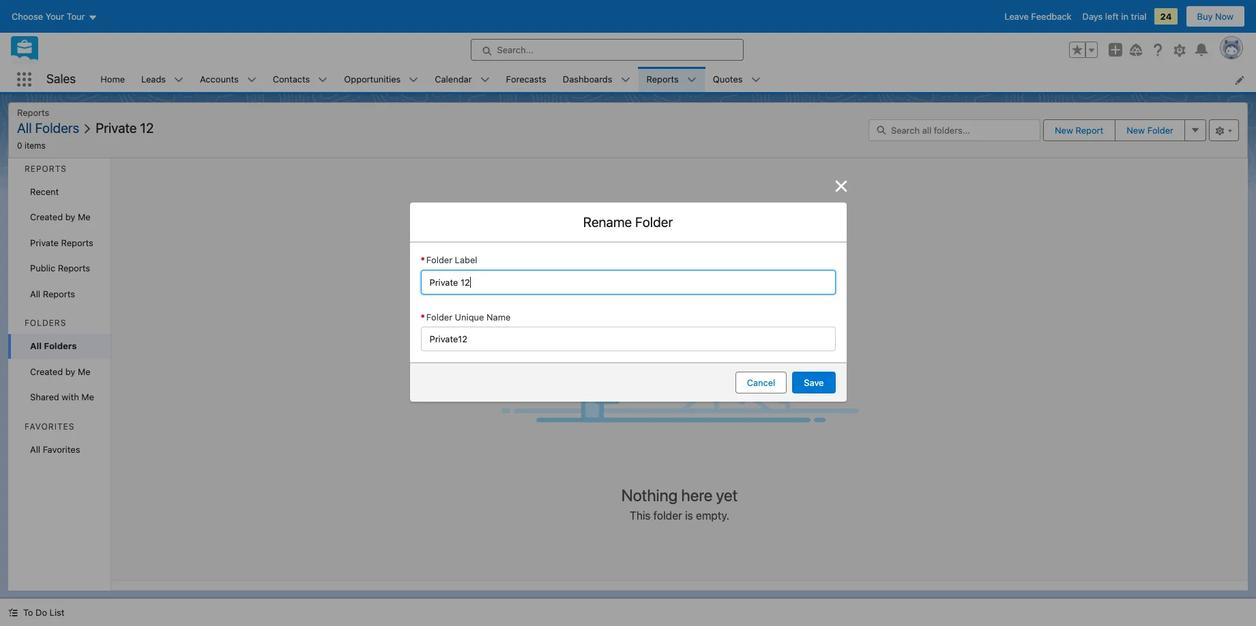 Task type: vqa. For each thing, say whether or not it's contained in the screenshot.
bottom Favorites
yes



Task type: describe. For each thing, give the bounding box(es) containing it.
calendar list item
[[427, 67, 498, 92]]

here
[[681, 486, 712, 505]]

all folders link for folders
[[8, 334, 111, 359]]

cancel button
[[735, 372, 787, 394]]

is
[[685, 510, 693, 522]]

opportunities link
[[336, 67, 409, 92]]

0
[[17, 140, 22, 150]]

shared with me
[[30, 392, 94, 403]]

me for reports
[[78, 212, 90, 222]]

all down shared
[[30, 444, 40, 455]]

leads link
[[133, 67, 174, 92]]

search... button
[[470, 39, 743, 61]]

in
[[1121, 11, 1128, 22]]

created by me link for private
[[8, 205, 111, 230]]

by for with
[[65, 366, 75, 377]]

all folders for folders
[[30, 340, 77, 351]]

folder inside button
[[1147, 125, 1174, 136]]

opportunities list item
[[336, 67, 427, 92]]

reports down private reports
[[58, 263, 90, 274]]

shared with me link
[[8, 385, 111, 410]]

private for private 12
[[96, 120, 137, 136]]

quotes link
[[705, 67, 751, 92]]

shared
[[30, 392, 59, 403]]

public
[[30, 263, 55, 274]]

created for private
[[30, 212, 63, 222]]

save button
[[792, 372, 835, 394]]

reports up items
[[17, 107, 49, 118]]

folders for folders
[[44, 340, 77, 351]]

leave feedback
[[1005, 11, 1072, 22]]

all folders link for reports
[[17, 120, 85, 136]]

this
[[630, 510, 651, 522]]

all reports link
[[8, 281, 111, 307]]

buy now button
[[1186, 5, 1245, 27]]

all favorites link
[[8, 437, 111, 463]]

all down public
[[30, 288, 40, 299]]

home
[[100, 74, 125, 84]]

rename
[[583, 214, 632, 230]]

with
[[62, 392, 79, 403]]

folder label
[[426, 254, 477, 265]]

inverse image
[[833, 178, 849, 194]]

1 vertical spatial folders
[[25, 318, 66, 328]]

do
[[36, 607, 47, 618]]

new for new folder
[[1127, 125, 1145, 136]]

trial
[[1131, 11, 1147, 22]]

reports list item
[[638, 67, 705, 92]]

recent
[[30, 186, 59, 197]]

left
[[1105, 11, 1119, 22]]

list
[[50, 607, 64, 618]]

days
[[1083, 11, 1103, 22]]

reports down public reports link
[[43, 288, 75, 299]]

by for reports
[[65, 212, 75, 222]]

feedback
[[1031, 11, 1072, 22]]

buy
[[1197, 11, 1213, 22]]

text default image
[[8, 608, 18, 618]]

nothing
[[621, 486, 678, 505]]

created by me for with
[[30, 366, 90, 377]]

private for private reports
[[30, 237, 59, 248]]

sales
[[46, 72, 76, 86]]

opportunities
[[344, 74, 401, 84]]

reports up public reports
[[61, 237, 93, 248]]

24
[[1160, 11, 1172, 22]]

Search all folders... text field
[[869, 119, 1041, 141]]

public reports
[[30, 263, 90, 274]]

calendar
[[435, 74, 472, 84]]

folder
[[653, 510, 682, 522]]

to do list
[[23, 607, 64, 618]]

2 vertical spatial me
[[81, 392, 94, 403]]

home link
[[92, 67, 133, 92]]



Task type: locate. For each thing, give the bounding box(es) containing it.
new folder
[[1127, 125, 1174, 136]]

recent link
[[8, 179, 111, 205]]

to
[[23, 607, 33, 618]]

now
[[1215, 11, 1234, 22]]

all up shared
[[30, 340, 42, 351]]

quotes
[[713, 74, 743, 84]]

public reports link
[[8, 256, 111, 281]]

new right report
[[1127, 125, 1145, 136]]

private reports
[[30, 237, 93, 248]]

favorites up "all favorites"
[[25, 421, 75, 432]]

2 created by me link from the top
[[8, 359, 111, 385]]

folder unique name
[[426, 311, 511, 322]]

by up private reports
[[65, 212, 75, 222]]

menu
[[17, 120, 860, 137]]

created by me link up 'shared with me'
[[8, 359, 111, 385]]

reports
[[646, 74, 679, 84], [17, 107, 49, 118], [25, 163, 67, 174], [61, 237, 93, 248], [58, 263, 90, 274], [43, 288, 75, 299]]

created by me link for shared
[[8, 359, 111, 385]]

* left folder label
[[421, 254, 425, 265]]

unique
[[455, 311, 484, 322]]

contacts list item
[[265, 67, 336, 92]]

favorites down shared with me link
[[43, 444, 80, 455]]

*
[[421, 254, 425, 265], [421, 311, 425, 322]]

1 vertical spatial favorites
[[43, 444, 80, 455]]

list containing home
[[92, 67, 1256, 92]]

0 vertical spatial created by me
[[30, 212, 90, 222]]

by up with
[[65, 366, 75, 377]]

me up private reports
[[78, 212, 90, 222]]

2 vertical spatial folders
[[44, 340, 77, 351]]

group
[[1069, 42, 1098, 58]]

forecasts
[[506, 74, 546, 84]]

0 horizontal spatial private
[[30, 237, 59, 248]]

forecasts link
[[498, 67, 555, 92]]

0 vertical spatial created by me link
[[8, 205, 111, 230]]

folders
[[35, 120, 79, 136], [25, 318, 66, 328], [44, 340, 77, 351]]

None text field
[[421, 270, 835, 294]]

all reports
[[30, 288, 75, 299]]

0 vertical spatial me
[[78, 212, 90, 222]]

folder
[[1147, 125, 1174, 136], [635, 214, 673, 230], [426, 254, 452, 265], [426, 311, 452, 322]]

1 vertical spatial all folders link
[[8, 334, 111, 359]]

* for folder label
[[421, 254, 425, 265]]

created by me
[[30, 212, 90, 222], [30, 366, 90, 377]]

0 vertical spatial created
[[30, 212, 63, 222]]

me right with
[[81, 392, 94, 403]]

created down recent
[[30, 212, 63, 222]]

1 created by me link from the top
[[8, 205, 111, 230]]

new inside new report button
[[1055, 125, 1073, 136]]

all folders link up items
[[17, 120, 85, 136]]

1 by from the top
[[65, 212, 75, 222]]

to do list button
[[0, 599, 73, 626]]

all
[[17, 120, 32, 136], [30, 288, 40, 299], [30, 340, 42, 351], [30, 444, 40, 455]]

empty.
[[696, 510, 729, 522]]

new folder button
[[1115, 119, 1185, 141]]

0 items
[[17, 140, 46, 150]]

accounts
[[200, 74, 239, 84]]

new for new report
[[1055, 125, 1073, 136]]

None text field
[[421, 327, 835, 351]]

1 vertical spatial created by me link
[[8, 359, 111, 385]]

save
[[804, 377, 824, 388]]

0 horizontal spatial new
[[1055, 125, 1073, 136]]

0 vertical spatial private
[[96, 120, 137, 136]]

1 horizontal spatial new
[[1127, 125, 1145, 136]]

buy now
[[1197, 11, 1234, 22]]

0 vertical spatial all folders link
[[17, 120, 85, 136]]

folders for reports
[[35, 120, 79, 136]]

2 by from the top
[[65, 366, 75, 377]]

created for shared
[[30, 366, 63, 377]]

leave feedback link
[[1005, 11, 1072, 22]]

new
[[1055, 125, 1073, 136], [1127, 125, 1145, 136]]

me up with
[[78, 366, 90, 377]]

private 12
[[96, 120, 154, 136]]

all up 0 at top
[[17, 120, 32, 136]]

favorites
[[25, 421, 75, 432], [43, 444, 80, 455]]

2 created from the top
[[30, 366, 63, 377]]

items
[[25, 140, 46, 150]]

reports down search... button
[[646, 74, 679, 84]]

1 vertical spatial by
[[65, 366, 75, 377]]

created by me link
[[8, 205, 111, 230], [8, 359, 111, 385]]

folders down the all reports
[[25, 318, 66, 328]]

leads list item
[[133, 67, 192, 92]]

new left report
[[1055, 125, 1073, 136]]

list
[[92, 67, 1256, 92]]

1 horizontal spatial private
[[96, 120, 137, 136]]

folders up items
[[35, 120, 79, 136]]

menu containing all folders
[[17, 120, 860, 137]]

1 vertical spatial me
[[78, 366, 90, 377]]

1 vertical spatial *
[[421, 311, 425, 322]]

* for folder unique name
[[421, 311, 425, 322]]

private inside menu
[[96, 120, 137, 136]]

created by me down recent "link"
[[30, 212, 90, 222]]

2 new from the left
[[1127, 125, 1145, 136]]

private
[[96, 120, 137, 136], [30, 237, 59, 248]]

yet
[[716, 486, 738, 505]]

reports inside list item
[[646, 74, 679, 84]]

contacts link
[[265, 67, 318, 92]]

1 created by me from the top
[[30, 212, 90, 222]]

by
[[65, 212, 75, 222], [65, 366, 75, 377]]

calendar link
[[427, 67, 480, 92]]

new report button
[[1044, 120, 1114, 140]]

dashboards link
[[555, 67, 621, 92]]

0 vertical spatial folders
[[35, 120, 79, 136]]

accounts link
[[192, 67, 247, 92]]

dashboards
[[563, 74, 612, 84]]

12
[[140, 120, 154, 136]]

leave
[[1005, 11, 1029, 22]]

0 vertical spatial favorites
[[25, 421, 75, 432]]

name
[[487, 311, 511, 322]]

all folders up 'shared with me'
[[30, 340, 77, 351]]

2 created by me from the top
[[30, 366, 90, 377]]

private inside private reports link
[[30, 237, 59, 248]]

reports link
[[638, 67, 687, 92]]

me for with
[[78, 366, 90, 377]]

all folders link inside menu
[[17, 120, 85, 136]]

private reports link
[[8, 230, 111, 256]]

* left folder unique name
[[421, 311, 425, 322]]

rename folder
[[583, 214, 673, 230]]

private left 12
[[96, 120, 137, 136]]

2 * from the top
[[421, 311, 425, 322]]

label
[[455, 254, 477, 265]]

1 vertical spatial created by me
[[30, 366, 90, 377]]

all folders link
[[17, 120, 85, 136], [8, 334, 111, 359]]

reports up recent
[[25, 163, 67, 174]]

accounts list item
[[192, 67, 265, 92]]

created by me up 'shared with me'
[[30, 366, 90, 377]]

1 * from the top
[[421, 254, 425, 265]]

new report
[[1055, 125, 1103, 136]]

private up public
[[30, 237, 59, 248]]

folders up 'shared with me'
[[44, 340, 77, 351]]

created by me for reports
[[30, 212, 90, 222]]

search...
[[497, 44, 534, 55]]

all folders for reports
[[17, 120, 79, 136]]

cancel
[[747, 377, 775, 388]]

all folders up items
[[17, 120, 79, 136]]

0 vertical spatial *
[[421, 254, 425, 265]]

all folders
[[17, 120, 79, 136], [30, 340, 77, 351]]

1 vertical spatial created
[[30, 366, 63, 377]]

nothing here yet this folder is empty.
[[621, 486, 738, 522]]

0 vertical spatial by
[[65, 212, 75, 222]]

created up shared
[[30, 366, 63, 377]]

1 new from the left
[[1055, 125, 1073, 136]]

all folders link up 'shared with me'
[[8, 334, 111, 359]]

0 vertical spatial all folders
[[17, 120, 79, 136]]

quotes list item
[[705, 67, 769, 92]]

leads
[[141, 74, 166, 84]]

1 vertical spatial private
[[30, 237, 59, 248]]

days left in trial
[[1083, 11, 1147, 22]]

report
[[1076, 125, 1103, 136]]

dashboards list item
[[555, 67, 638, 92]]

created
[[30, 212, 63, 222], [30, 366, 63, 377]]

1 created from the top
[[30, 212, 63, 222]]

created by me link up private reports
[[8, 205, 111, 230]]

contacts
[[273, 74, 310, 84]]

new inside new folder button
[[1127, 125, 1145, 136]]

1 vertical spatial all folders
[[30, 340, 77, 351]]

all favorites
[[30, 444, 80, 455]]

me
[[78, 212, 90, 222], [78, 366, 90, 377], [81, 392, 94, 403]]



